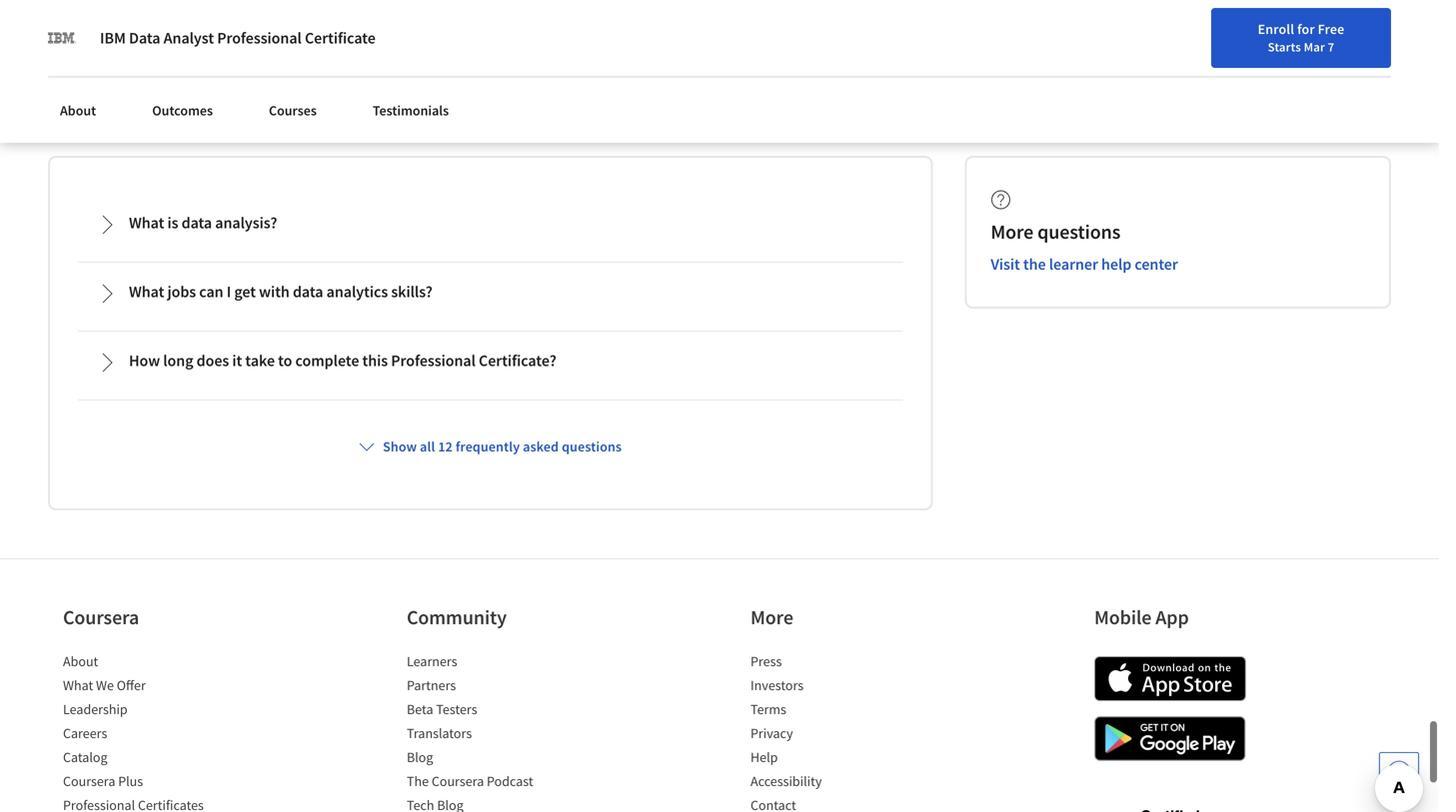 Task type: locate. For each thing, give the bounding box(es) containing it.
1 horizontal spatial data
[[293, 282, 323, 302]]

menu item
[[1081, 20, 1210, 85]]

2 horizontal spatial questions
[[1038, 219, 1121, 244]]

ibm data analyst professional certificate
[[100, 28, 376, 48]]

what left the is
[[129, 213, 164, 233]]

careers link
[[63, 725, 107, 743]]

does
[[197, 351, 229, 371]]

0 vertical spatial more
[[991, 219, 1034, 244]]

about down "ibm" image
[[60, 101, 96, 119]]

what for what jobs can i get with data analytics skills?
[[129, 282, 164, 302]]

visit
[[991, 254, 1020, 274]]

collapsed list
[[74, 190, 907, 813]]

all
[[420, 438, 435, 456]]

visit the learner help center link
[[991, 254, 1178, 274]]

0 horizontal spatial more
[[751, 605, 793, 630]]

show
[[383, 438, 417, 456]]

2 vertical spatial questions
[[562, 438, 622, 456]]

1 vertical spatial questions
[[1038, 219, 1121, 244]]

analysis?
[[215, 213, 277, 233]]

1 list item from the left
[[63, 796, 233, 813]]

1 vertical spatial data
[[293, 282, 323, 302]]

professional
[[217, 28, 302, 48], [391, 351, 476, 371]]

professional inside dropdown button
[[391, 351, 476, 371]]

learners link
[[407, 653, 457, 671]]

data right with
[[293, 282, 323, 302]]

coursera right the
[[432, 773, 484, 791]]

about link for more
[[63, 653, 98, 671]]

beta
[[407, 701, 433, 719]]

1 vertical spatial about
[[63, 653, 98, 671]]

about link for frequently asked questions
[[48, 90, 108, 131]]

help center image
[[1387, 761, 1411, 785]]

what jobs can i get with data analytics skills? button
[[81, 266, 900, 320]]

more
[[991, 219, 1034, 244], [751, 605, 793, 630]]

3 list item from the left
[[751, 796, 921, 813]]

2 horizontal spatial list
[[751, 652, 921, 813]]

about inside about what we offer leadership careers catalog coursera plus
[[63, 653, 98, 671]]

investors link
[[751, 677, 804, 695]]

data right the is
[[182, 213, 212, 233]]

coursera down catalog link
[[63, 773, 115, 791]]

what
[[129, 213, 164, 233], [129, 282, 164, 302], [63, 677, 93, 695]]

show all 12 frequently asked questions
[[383, 438, 622, 456]]

ibm image
[[48, 24, 76, 52]]

we
[[96, 677, 114, 695]]

complete
[[295, 351, 359, 371]]

questions
[[259, 96, 375, 131], [1038, 219, 1121, 244], [562, 438, 622, 456]]

asked inside dropdown button
[[523, 438, 559, 456]]

plus
[[118, 773, 143, 791]]

blog link
[[407, 749, 433, 767]]

asked left 'courses'
[[183, 96, 253, 131]]

get it on google play image
[[1094, 717, 1246, 762]]

0 horizontal spatial professional
[[217, 28, 302, 48]]

more up press link
[[751, 605, 793, 630]]

1 vertical spatial asked
[[523, 438, 559, 456]]

leadership
[[63, 701, 128, 719]]

2 horizontal spatial list item
[[751, 796, 921, 813]]

list
[[63, 652, 233, 813], [407, 652, 577, 813], [751, 652, 921, 813]]

1 horizontal spatial more
[[991, 219, 1034, 244]]

coursera inside about what we offer leadership careers catalog coursera plus
[[63, 773, 115, 791]]

1 horizontal spatial asked
[[523, 438, 559, 456]]

2 list from the left
[[407, 652, 577, 813]]

0 horizontal spatial list
[[63, 652, 233, 813]]

about link up what we offer link
[[63, 653, 98, 671]]

help
[[751, 749, 778, 767]]

help link
[[751, 749, 778, 767]]

what we offer link
[[63, 677, 146, 695]]

what left we
[[63, 677, 93, 695]]

0 vertical spatial about link
[[48, 90, 108, 131]]

2 list item from the left
[[407, 796, 577, 813]]

what for what is data analysis?
[[129, 213, 164, 233]]

questions inside dropdown button
[[562, 438, 622, 456]]

outcomes link
[[140, 90, 225, 131]]

testers
[[436, 701, 477, 719]]

how
[[129, 351, 160, 371]]

what left jobs
[[129, 282, 164, 302]]

0 vertical spatial questions
[[259, 96, 375, 131]]

0 vertical spatial about
[[60, 101, 96, 119]]

frequently
[[48, 96, 178, 131]]

0 vertical spatial asked
[[183, 96, 253, 131]]

None search field
[[285, 12, 615, 52]]

about
[[60, 101, 96, 119], [63, 653, 98, 671]]

about link down "ibm" image
[[48, 90, 108, 131]]

0 horizontal spatial asked
[[183, 96, 253, 131]]

certificate?
[[479, 351, 556, 371]]

learners partners beta testers translators blog the coursera podcast
[[407, 653, 533, 791]]

about up what we offer link
[[63, 653, 98, 671]]

list containing learners
[[407, 652, 577, 813]]

list item down the plus
[[63, 796, 233, 813]]

what inside about what we offer leadership careers catalog coursera plus
[[63, 677, 93, 695]]

jobs
[[167, 282, 196, 302]]

1 vertical spatial professional
[[391, 351, 476, 371]]

1 horizontal spatial list item
[[407, 796, 577, 813]]

professional right this at the top
[[391, 351, 476, 371]]

partners
[[407, 677, 456, 695]]

0 horizontal spatial list item
[[63, 796, 233, 813]]

more for more questions visit the learner help center
[[991, 219, 1034, 244]]

professional right the analyst
[[217, 28, 302, 48]]

list item down accessibility
[[751, 796, 921, 813]]

the coursera podcast link
[[407, 773, 533, 791]]

list containing about
[[63, 652, 233, 813]]

to
[[278, 351, 292, 371]]

logo of certified b corporation image
[[1129, 799, 1211, 813]]

list item for more
[[751, 796, 921, 813]]

2 vertical spatial what
[[63, 677, 93, 695]]

about link
[[48, 90, 108, 131], [63, 653, 98, 671]]

coursera inside learners partners beta testers translators blog the coursera podcast
[[432, 773, 484, 791]]

list item down the podcast
[[407, 796, 577, 813]]

analyst
[[164, 28, 214, 48]]

0 vertical spatial professional
[[217, 28, 302, 48]]

ibm
[[100, 28, 126, 48]]

0 horizontal spatial questions
[[259, 96, 375, 131]]

0 vertical spatial data
[[182, 213, 212, 233]]

coursera for coursera
[[63, 773, 115, 791]]

long
[[163, 351, 193, 371]]

coursera
[[63, 605, 139, 630], [63, 773, 115, 791], [432, 773, 484, 791]]

mar
[[1304, 39, 1325, 55]]

3 list from the left
[[751, 652, 921, 813]]

asked right "frequently"
[[523, 438, 559, 456]]

1 vertical spatial more
[[751, 605, 793, 630]]

can
[[199, 282, 223, 302]]

careers
[[63, 725, 107, 743]]

take
[[245, 351, 275, 371]]

1 vertical spatial what
[[129, 282, 164, 302]]

investors
[[751, 677, 804, 695]]

1 horizontal spatial questions
[[562, 438, 622, 456]]

1 list from the left
[[63, 652, 233, 813]]

1 horizontal spatial list
[[407, 652, 577, 813]]

privacy
[[751, 725, 793, 743]]

data
[[182, 213, 212, 233], [293, 282, 323, 302]]

list item for coursera
[[63, 796, 233, 813]]

1 vertical spatial about link
[[63, 653, 98, 671]]

list item
[[63, 796, 233, 813], [407, 796, 577, 813], [751, 796, 921, 813]]

list containing press
[[751, 652, 921, 813]]

privacy link
[[751, 725, 793, 743]]

1 horizontal spatial professional
[[391, 351, 476, 371]]

asked
[[183, 96, 253, 131], [523, 438, 559, 456]]

more inside more questions visit the learner help center
[[991, 219, 1034, 244]]

list item for community
[[407, 796, 577, 813]]

0 vertical spatial what
[[129, 213, 164, 233]]

about inside "link"
[[60, 101, 96, 119]]

more up visit
[[991, 219, 1034, 244]]

coursera image
[[24, 16, 151, 48]]

podcast
[[487, 773, 533, 791]]



Task type: vqa. For each thing, say whether or not it's contained in the screenshot.
1st ] from left
no



Task type: describe. For each thing, give the bounding box(es) containing it.
about for about
[[60, 101, 96, 119]]

download on the app store image
[[1094, 657, 1246, 702]]

terms
[[751, 701, 786, 719]]

mobile app
[[1094, 605, 1189, 630]]

certificate
[[305, 28, 376, 48]]

offer
[[117, 677, 146, 695]]

the
[[407, 773, 429, 791]]

outcomes
[[152, 101, 213, 119]]

about for about what we offer leadership careers catalog coursera plus
[[63, 653, 98, 671]]

is
[[167, 213, 178, 233]]

with
[[259, 282, 290, 302]]

questions inside more questions visit the learner help center
[[1038, 219, 1121, 244]]

this
[[362, 351, 388, 371]]

for
[[1297, 20, 1315, 38]]

what is data analysis?
[[129, 213, 277, 233]]

courses link
[[257, 90, 329, 131]]

what jobs can i get with data analytics skills?
[[129, 282, 433, 302]]

get
[[234, 282, 256, 302]]

more questions visit the learner help center
[[991, 219, 1178, 274]]

app
[[1156, 605, 1189, 630]]

free
[[1318, 20, 1345, 38]]

7
[[1328, 39, 1335, 55]]

center
[[1135, 254, 1178, 274]]

frequently
[[456, 438, 520, 456]]

how long does it take to complete this professional certificate?
[[129, 351, 556, 371]]

courses
[[269, 101, 317, 119]]

coursera plus link
[[63, 773, 143, 791]]

about what we offer leadership careers catalog coursera plus
[[63, 653, 146, 791]]

the
[[1023, 254, 1046, 274]]

testimonials
[[373, 101, 449, 119]]

partners link
[[407, 677, 456, 695]]

starts
[[1268, 39, 1301, 55]]

accessibility
[[751, 773, 822, 791]]

catalog link
[[63, 749, 108, 767]]

community
[[407, 605, 507, 630]]

what is data analysis? button
[[81, 197, 900, 251]]

blog
[[407, 749, 433, 767]]

mobile
[[1094, 605, 1152, 630]]

catalog
[[63, 749, 108, 767]]

12
[[438, 438, 453, 456]]

skills?
[[391, 282, 433, 302]]

0 horizontal spatial data
[[182, 213, 212, 233]]

show all 12 frequently asked questions button
[[351, 429, 630, 465]]

press link
[[751, 653, 782, 671]]

beta testers link
[[407, 701, 477, 719]]

enroll
[[1258, 20, 1294, 38]]

data
[[129, 28, 160, 48]]

learner
[[1049, 254, 1098, 274]]

frequently asked questions
[[48, 96, 375, 131]]

i
[[227, 282, 231, 302]]

translators link
[[407, 725, 472, 743]]

enroll for free starts mar 7
[[1258, 20, 1345, 55]]

terms link
[[751, 701, 786, 719]]

more for more
[[751, 605, 793, 630]]

help
[[1101, 254, 1132, 274]]

list for community
[[407, 652, 577, 813]]

accessibility link
[[751, 773, 822, 791]]

learners
[[407, 653, 457, 671]]

testimonials link
[[361, 90, 461, 131]]

it
[[232, 351, 242, 371]]

list for coursera
[[63, 652, 233, 813]]

coursera for community
[[432, 773, 484, 791]]

leadership link
[[63, 701, 128, 719]]

press
[[751, 653, 782, 671]]

how long does it take to complete this professional certificate? button
[[81, 335, 900, 389]]

translators
[[407, 725, 472, 743]]

press investors terms privacy help accessibility
[[751, 653, 822, 791]]

list for more
[[751, 652, 921, 813]]

analytics
[[326, 282, 388, 302]]

coursera up what we offer link
[[63, 605, 139, 630]]



